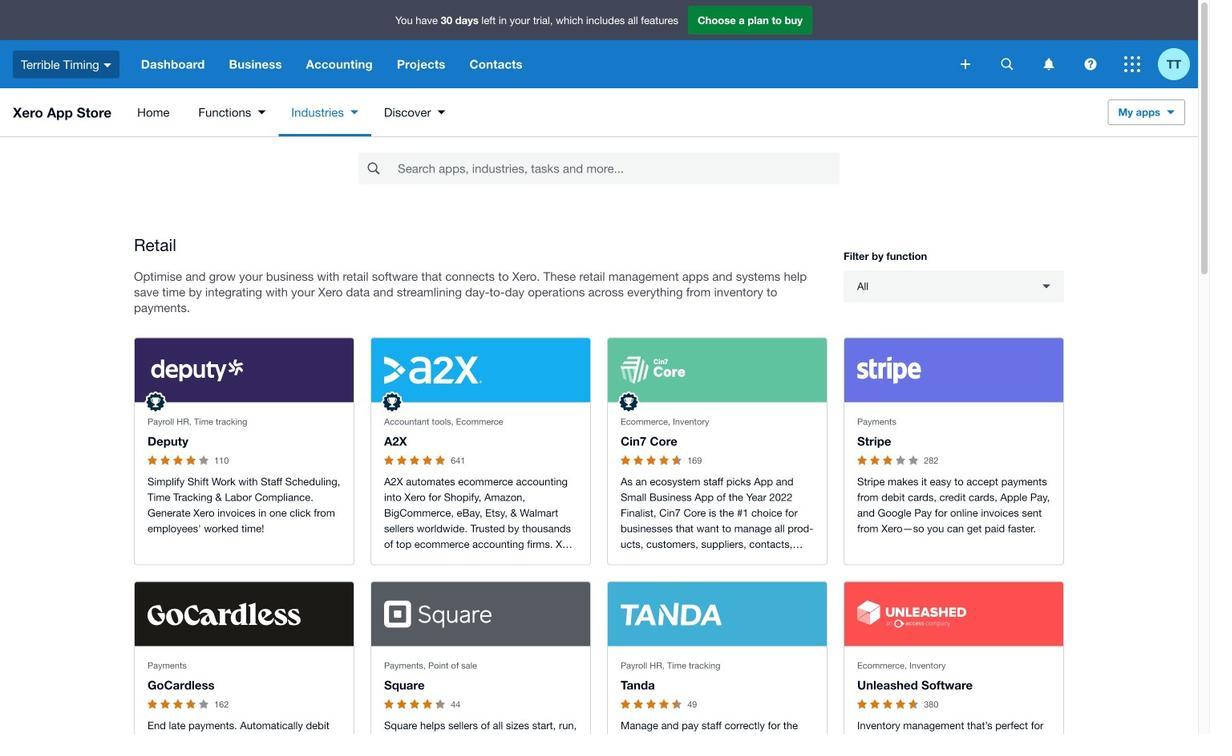 Task type: vqa. For each thing, say whether or not it's contained in the screenshot.
left Featured app icon
yes



Task type: locate. For each thing, give the bounding box(es) containing it.
None search field
[[358, 152, 840, 185]]

menu
[[121, 88, 458, 136]]

svg image
[[1044, 58, 1055, 70], [103, 63, 111, 67]]

featured app image
[[140, 386, 172, 418], [376, 386, 408, 418], [613, 386, 645, 418]]

1 horizontal spatial featured app image
[[376, 386, 408, 418]]

square logo image
[[384, 600, 492, 628]]

1 horizontal spatial svg image
[[1044, 58, 1055, 70]]

0 horizontal spatial featured app image
[[140, 386, 172, 418]]

featured app image down cin7 core app logo
[[613, 386, 645, 418]]

featured app image for the deputy logo
[[140, 386, 172, 418]]

1 featured app image from the left
[[140, 386, 172, 418]]

2 horizontal spatial featured app image
[[613, 386, 645, 418]]

banner
[[0, 0, 1199, 88]]

svg image
[[1125, 56, 1141, 72], [1002, 58, 1014, 70], [1085, 58, 1097, 70], [961, 59, 971, 69]]

featured app image down the deputy logo
[[140, 386, 172, 418]]

2 featured app image from the left
[[376, 386, 408, 418]]

3 featured app image from the left
[[613, 386, 645, 418]]

featured app image down the "a2x logo" at the left of the page
[[376, 386, 408, 418]]

unleashed software logo image
[[858, 600, 967, 628]]



Task type: describe. For each thing, give the bounding box(es) containing it.
deputy logo image
[[148, 356, 248, 384]]

featured app image for cin7 core app logo
[[613, 386, 645, 418]]

stripe logo image
[[858, 356, 922, 384]]

a2x logo image
[[384, 356, 482, 384]]

cin7 core app logo image
[[621, 356, 685, 384]]

Search apps, industries, tasks and more... field
[[396, 153, 840, 184]]

featured app image for the "a2x logo" at the left of the page
[[376, 386, 408, 418]]

tanda logo image
[[621, 603, 722, 625]]

0 horizontal spatial svg image
[[103, 63, 111, 67]]

gocardless app logo image
[[148, 603, 301, 625]]



